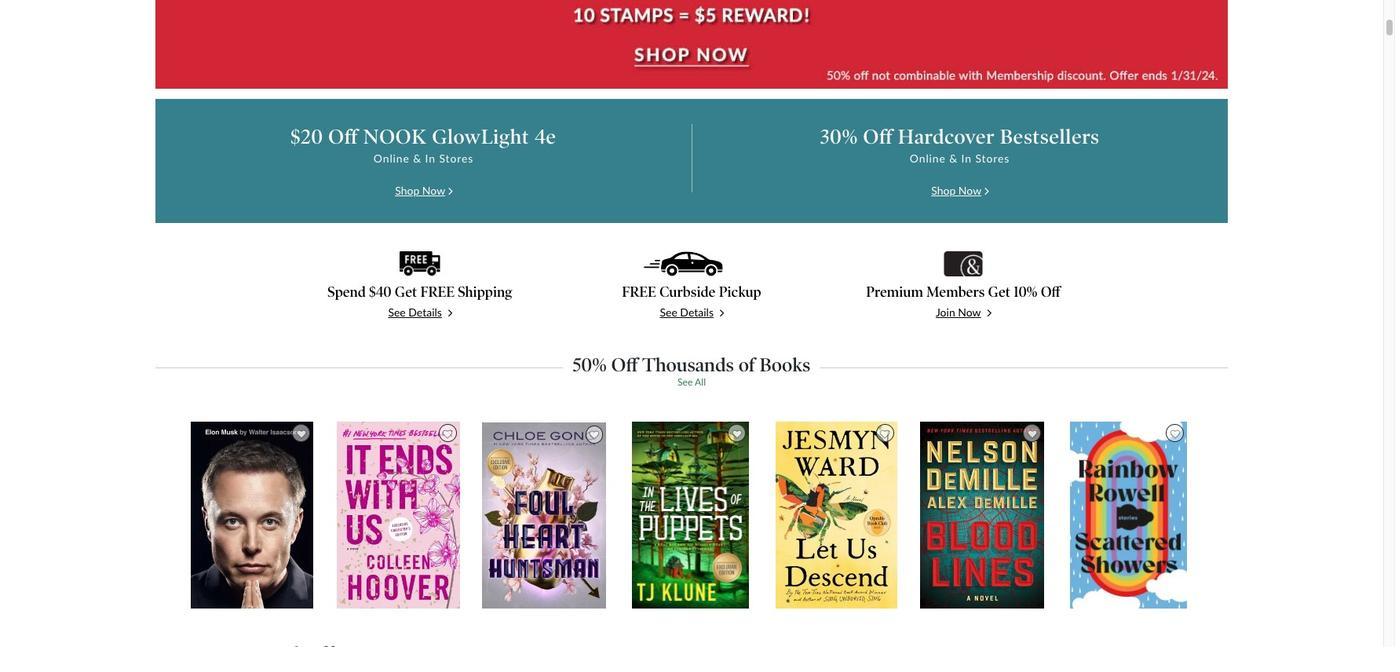 Task type: describe. For each thing, give the bounding box(es) containing it.
hardcover
[[898, 125, 995, 149]]

free
[[622, 283, 656, 300]]

see all link
[[678, 377, 706, 388]]

now for nook
[[422, 184, 445, 197]]

4e
[[535, 125, 557, 149]]

of
[[739, 354, 755, 376]]

see inside spend $40 get free shipping see details
[[388, 305, 406, 319]]

see details link for see
[[564, 304, 820, 321]]

shop now for hardcover
[[932, 184, 982, 197]]

shop now link for hardcover
[[932, 183, 989, 199]]

50% off thousands of books see all
[[573, 354, 811, 388]]

bestsellers
[[1001, 125, 1100, 149]]

shop now for nook
[[395, 184, 445, 197]]

all
[[695, 377, 706, 388]]

details inside the free curbside pickup see details
[[681, 305, 714, 319]]

shop now link for nook
[[395, 183, 452, 199]]

spend $40 get free shipping see details
[[328, 283, 513, 319]]

glowlight
[[432, 125, 530, 149]]

off for 30%
[[863, 125, 893, 149]]

$20
[[291, 125, 323, 149]]

10% off
[[1014, 283, 1061, 300]]

30%
[[820, 125, 858, 149]]

books
[[760, 354, 811, 376]]

premium
[[867, 283, 924, 300]]

see inside the free curbside pickup see details
[[660, 305, 678, 319]]

let us descend (oprah's book club) image
[[775, 421, 898, 609]]

online inside $20 off nook glowlight 4e online & in stores
[[374, 151, 410, 165]]

& inside $20 off nook glowlight 4e online & in stores
[[413, 151, 422, 165]]

blood lines image
[[920, 421, 1046, 609]]

now for hardcover
[[959, 184, 982, 197]]

see details link for free shipping
[[292, 304, 548, 321]]

in inside 30% off hardcover bestsellers online & in stores
[[962, 151, 972, 165]]

now inside premium members get 10% off join now
[[959, 305, 982, 319]]

pickup
[[719, 283, 762, 300]]

members
[[927, 283, 985, 300]]



Task type: vqa. For each thing, say whether or not it's contained in the screenshot.
middle Off
yes



Task type: locate. For each thing, give the bounding box(es) containing it.
0 horizontal spatial &
[[413, 151, 422, 165]]

0 horizontal spatial get
[[395, 283, 417, 300]]

off inside 30% off hardcover bestsellers online & in stores
[[863, 125, 893, 149]]

see details link down curbside
[[564, 304, 820, 321]]

online inside 30% off hardcover bestsellers online & in stores
[[910, 151, 946, 165]]

1 online from the left
[[374, 151, 410, 165]]

& down nook
[[413, 151, 422, 165]]

0 horizontal spatial online
[[374, 151, 410, 165]]

off for 50%
[[612, 354, 638, 376]]

2 shop now from the left
[[932, 184, 982, 197]]

stores inside $20 off nook glowlight 4e online & in stores
[[439, 151, 474, 165]]

in
[[425, 151, 436, 165], [962, 151, 972, 165]]

details down 'free shipping'
[[409, 305, 442, 319]]

0 horizontal spatial stores
[[439, 151, 474, 165]]

2 & from the left
[[950, 151, 958, 165]]

premium members get 10% off join now
[[867, 283, 1061, 319]]

2 online from the left
[[910, 151, 946, 165]]

1 horizontal spatial stores
[[976, 151, 1010, 165]]

shop for hardcover
[[932, 184, 956, 197]]

free shipping
[[421, 283, 513, 300]]

1 horizontal spatial shop now link
[[932, 183, 989, 199]]

join
[[936, 305, 956, 319]]

scattered showers: stories image
[[1070, 421, 1188, 609]]

1 shop from the left
[[395, 184, 420, 197]]

in inside $20 off nook glowlight 4e online & in stores
[[425, 151, 436, 165]]

now down 30% off hardcover bestsellers online & in stores at right
[[959, 184, 982, 197]]

1 horizontal spatial off
[[612, 354, 638, 376]]

now
[[422, 184, 445, 197], [959, 184, 982, 197], [959, 305, 982, 319]]

1 in from the left
[[425, 151, 436, 165]]

2 get from the left
[[989, 283, 1011, 300]]

see
[[388, 305, 406, 319], [660, 305, 678, 319], [678, 377, 693, 388]]

off for $20
[[328, 125, 358, 149]]

in the lives of puppets (b&n exclusive edition) image
[[631, 421, 750, 609]]

shop now down $20 off nook glowlight 4e online & in stores
[[395, 184, 445, 197]]

off right $20
[[328, 125, 358, 149]]

get for $40
[[395, 283, 417, 300]]

2 shop now link from the left
[[932, 183, 989, 199]]

get
[[395, 283, 417, 300], [989, 283, 1011, 300]]

see down $40
[[388, 305, 406, 319]]

2 horizontal spatial off
[[863, 125, 893, 149]]

shop now
[[395, 184, 445, 197], [932, 184, 982, 197]]

2 shop from the left
[[932, 184, 956, 197]]

online down hardcover
[[910, 151, 946, 165]]

1 get from the left
[[395, 283, 417, 300]]

shop now link down $20 off nook glowlight 4e online & in stores
[[395, 183, 452, 199]]

2 in from the left
[[962, 151, 972, 165]]

off
[[328, 125, 358, 149], [863, 125, 893, 149], [612, 354, 638, 376]]

shop
[[395, 184, 420, 197], [932, 184, 956, 197]]

shop now link
[[395, 183, 452, 199], [932, 183, 989, 199]]

see left all
[[678, 377, 693, 388]]

1 horizontal spatial &
[[950, 151, 958, 165]]

50% off* thousands of hardcover books limited time only. final days! plus, premium & reward members earn double stamps! *50% off not combinable with membership discount. offer ends 1/31/24. image
[[156, 0, 1229, 89]]

1 see details link from the left
[[292, 304, 548, 321]]

in down hardcover
[[962, 151, 972, 165]]

off right 50%
[[612, 354, 638, 376]]

now right join
[[959, 305, 982, 319]]

online
[[374, 151, 410, 165], [910, 151, 946, 165]]

1 horizontal spatial in
[[962, 151, 972, 165]]

now down $20 off nook glowlight 4e online & in stores
[[422, 184, 445, 197]]

0 horizontal spatial see details link
[[292, 304, 548, 321]]

2 stores from the left
[[976, 151, 1010, 165]]

see inside 50% off thousands of books see all
[[678, 377, 693, 388]]

details inside spend $40 get free shipping see details
[[409, 305, 442, 319]]

free curbside pickup see details
[[622, 283, 762, 319]]

stores inside 30% off hardcover bestsellers online & in stores
[[976, 151, 1010, 165]]

0 horizontal spatial shop now link
[[395, 183, 452, 199]]

& down hardcover
[[950, 151, 958, 165]]

see details link down $40
[[292, 304, 548, 321]]

get left 10% off
[[989, 283, 1011, 300]]

1 horizontal spatial see details link
[[564, 304, 820, 321]]

shop now link down 30% off hardcover bestsellers online & in stores at right
[[932, 183, 989, 199]]

2 details from the left
[[681, 305, 714, 319]]

& inside 30% off hardcover bestsellers online & in stores
[[950, 151, 958, 165]]

see down curbside
[[660, 305, 678, 319]]

1 horizontal spatial details
[[681, 305, 714, 319]]

50%
[[573, 354, 607, 376]]

foul heart huntsman (b&n exclusive edition) image
[[482, 422, 607, 609]]

stores down hardcover
[[976, 151, 1010, 165]]

stores down glowlight
[[439, 151, 474, 165]]

1 shop now link from the left
[[395, 183, 452, 199]]

shop down 30% off hardcover bestsellers online & in stores at right
[[932, 184, 956, 197]]

shop now down 30% off hardcover bestsellers online & in stores at right
[[932, 184, 982, 197]]

1 details from the left
[[409, 305, 442, 319]]

1 stores from the left
[[439, 151, 474, 165]]

2 see details link from the left
[[564, 304, 820, 321]]

details down curbside
[[681, 305, 714, 319]]

get right $40
[[395, 283, 417, 300]]

1 & from the left
[[413, 151, 422, 165]]

see details link
[[292, 304, 548, 321], [564, 304, 820, 321]]

join now link
[[836, 304, 1092, 321]]

nook
[[363, 125, 427, 149]]

&
[[413, 151, 422, 165], [950, 151, 958, 165]]

details
[[409, 305, 442, 319], [681, 305, 714, 319]]

$20 off nook glowlight 4e online & in stores
[[291, 125, 557, 165]]

0 horizontal spatial shop
[[395, 184, 420, 197]]

get for members
[[989, 283, 1011, 300]]

0 horizontal spatial details
[[409, 305, 442, 319]]

1 horizontal spatial get
[[989, 283, 1011, 300]]

curbside
[[660, 283, 716, 300]]

off inside 50% off thousands of books see all
[[612, 354, 638, 376]]

1 horizontal spatial shop now
[[932, 184, 982, 197]]

off inside $20 off nook glowlight 4e online & in stores
[[328, 125, 358, 149]]

0 horizontal spatial off
[[328, 125, 358, 149]]

30% off hardcover bestsellers online & in stores
[[820, 125, 1100, 165]]

off right 30%
[[863, 125, 893, 149]]

online down nook
[[374, 151, 410, 165]]

1 horizontal spatial shop
[[932, 184, 956, 197]]

shop down $20 off nook glowlight 4e online & in stores
[[395, 184, 420, 197]]

spend
[[328, 283, 366, 300]]

stores
[[439, 151, 474, 165], [976, 151, 1010, 165]]

thousands
[[643, 354, 734, 376]]

0 horizontal spatial in
[[425, 151, 436, 165]]

get inside premium members get 10% off join now
[[989, 283, 1011, 300]]

$40
[[369, 283, 392, 300]]

0 horizontal spatial shop now
[[395, 184, 445, 197]]

elon musk image
[[190, 421, 314, 609]]

get inside spend $40 get free shipping see details
[[395, 283, 417, 300]]

shop for nook
[[395, 184, 420, 197]]

1 shop now from the left
[[395, 184, 445, 197]]

1 horizontal spatial online
[[910, 151, 946, 165]]

it ends with us: special collector's edition: a novel image
[[336, 421, 461, 609]]

in down nook
[[425, 151, 436, 165]]



